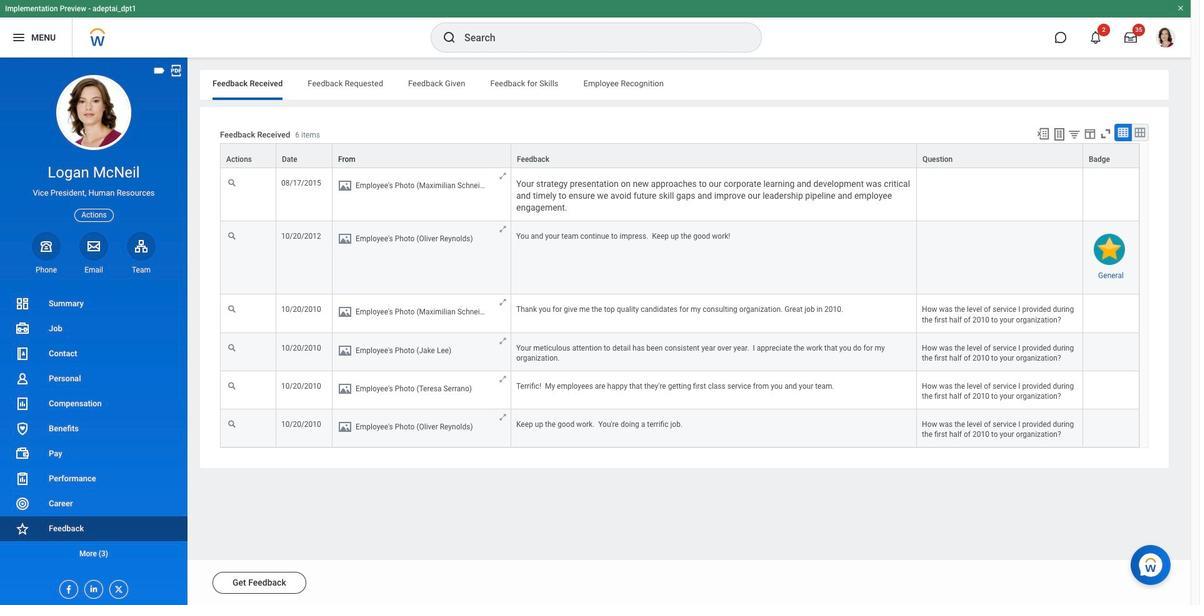 Task type: vqa. For each thing, say whether or not it's contained in the screenshot.
Performance image
yes



Task type: describe. For each thing, give the bounding box(es) containing it.
compensation image
[[15, 396, 30, 411]]

grow image for 1st image from the bottom of the page
[[498, 412, 508, 422]]

expand table image
[[1134, 126, 1146, 139]]

phone image
[[38, 239, 55, 254]]

close environment banner image
[[1177, 4, 1184, 12]]

personal image
[[15, 371, 30, 386]]

Search Workday  search field
[[464, 24, 736, 51]]

email logan mcneil element
[[79, 265, 108, 275]]

1 image image from the top
[[338, 178, 353, 193]]

view team image
[[134, 239, 149, 254]]

notifications large image
[[1089, 31, 1102, 44]]

3 row from the top
[[220, 221, 1139, 295]]

mail image
[[86, 239, 101, 254]]

grow image for fifth image from the top
[[498, 374, 508, 384]]

justify image
[[11, 30, 26, 45]]

export to excel image
[[1036, 127, 1050, 141]]

1 row from the top
[[220, 143, 1139, 169]]

grow image for first image from the top
[[498, 171, 508, 181]]

select to filter grid data image
[[1068, 128, 1081, 141]]

inbox large image
[[1124, 31, 1137, 44]]

4 row from the top
[[220, 295, 1139, 333]]

badge image
[[1094, 234, 1125, 265]]

summary image
[[15, 296, 30, 311]]

2 row from the top
[[220, 168, 1139, 221]]

view printable version (pdf) image
[[169, 64, 183, 78]]

2 image image from the top
[[338, 231, 353, 246]]

export to worksheets image
[[1052, 127, 1067, 142]]

5 row from the top
[[220, 333, 1139, 371]]

tag image
[[153, 64, 166, 78]]

6 row from the top
[[220, 371, 1139, 409]]

facebook image
[[60, 581, 74, 594]]

contact image
[[15, 346, 30, 361]]

grow image for second image from the top
[[498, 225, 508, 234]]

2 column header from the left
[[276, 143, 333, 169]]

performance image
[[15, 471, 30, 486]]



Task type: locate. For each thing, give the bounding box(es) containing it.
linkedin image
[[85, 581, 99, 594]]

4 image image from the top
[[338, 343, 353, 358]]

navigation pane region
[[0, 58, 188, 605]]

1 grow image from the top
[[498, 171, 508, 181]]

grow image
[[498, 225, 508, 234], [498, 374, 508, 384]]

row
[[220, 143, 1139, 169], [220, 168, 1139, 221], [220, 221, 1139, 295], [220, 295, 1139, 333], [220, 333, 1139, 371], [220, 371, 1139, 409], [220, 409, 1139, 448]]

fullscreen image
[[1099, 127, 1113, 141]]

3 grow image from the top
[[498, 336, 508, 345]]

phone logan mcneil element
[[32, 265, 61, 275]]

7 row from the top
[[220, 409, 1139, 448]]

1 vertical spatial grow image
[[498, 374, 508, 384]]

2 grow image from the top
[[498, 298, 508, 307]]

toolbar
[[1031, 124, 1149, 143]]

6 image image from the top
[[338, 419, 353, 434]]

table image
[[1117, 126, 1129, 139]]

job image
[[15, 321, 30, 336]]

career image
[[15, 496, 30, 511]]

image image
[[338, 178, 353, 193], [338, 231, 353, 246], [338, 305, 353, 320], [338, 343, 353, 358], [338, 381, 353, 396], [338, 419, 353, 434]]

pay image
[[15, 446, 30, 461]]

x image
[[110, 581, 124, 594]]

1 column header from the left
[[220, 143, 276, 169]]

cell
[[333, 168, 511, 221], [917, 168, 1083, 221], [1083, 168, 1139, 221], [333, 221, 511, 295], [917, 221, 1083, 295], [333, 295, 511, 333], [1083, 295, 1139, 333], [333, 333, 511, 371], [1083, 333, 1139, 371], [333, 371, 511, 409], [1083, 371, 1139, 409], [333, 409, 511, 448], [1083, 409, 1139, 448]]

feedback image
[[15, 521, 30, 536]]

column header
[[220, 143, 276, 169], [276, 143, 333, 169]]

benefits image
[[15, 421, 30, 436]]

grow image for 4th image from the bottom of the page
[[498, 298, 508, 307]]

profile logan mcneil image
[[1156, 28, 1176, 50]]

grow image for fourth image
[[498, 336, 508, 345]]

list
[[0, 291, 188, 566]]

click to view/edit grid preferences image
[[1083, 127, 1097, 141]]

team logan mcneil element
[[127, 265, 156, 275]]

1 grow image from the top
[[498, 225, 508, 234]]

tab list
[[200, 70, 1169, 100]]

5 image image from the top
[[338, 381, 353, 396]]

search image
[[442, 30, 457, 45]]

4 grow image from the top
[[498, 412, 508, 422]]

3 image image from the top
[[338, 305, 353, 320]]

grow image
[[498, 171, 508, 181], [498, 298, 508, 307], [498, 336, 508, 345], [498, 412, 508, 422]]

0 vertical spatial grow image
[[498, 225, 508, 234]]

2 grow image from the top
[[498, 374, 508, 384]]

banner
[[0, 0, 1191, 58]]



